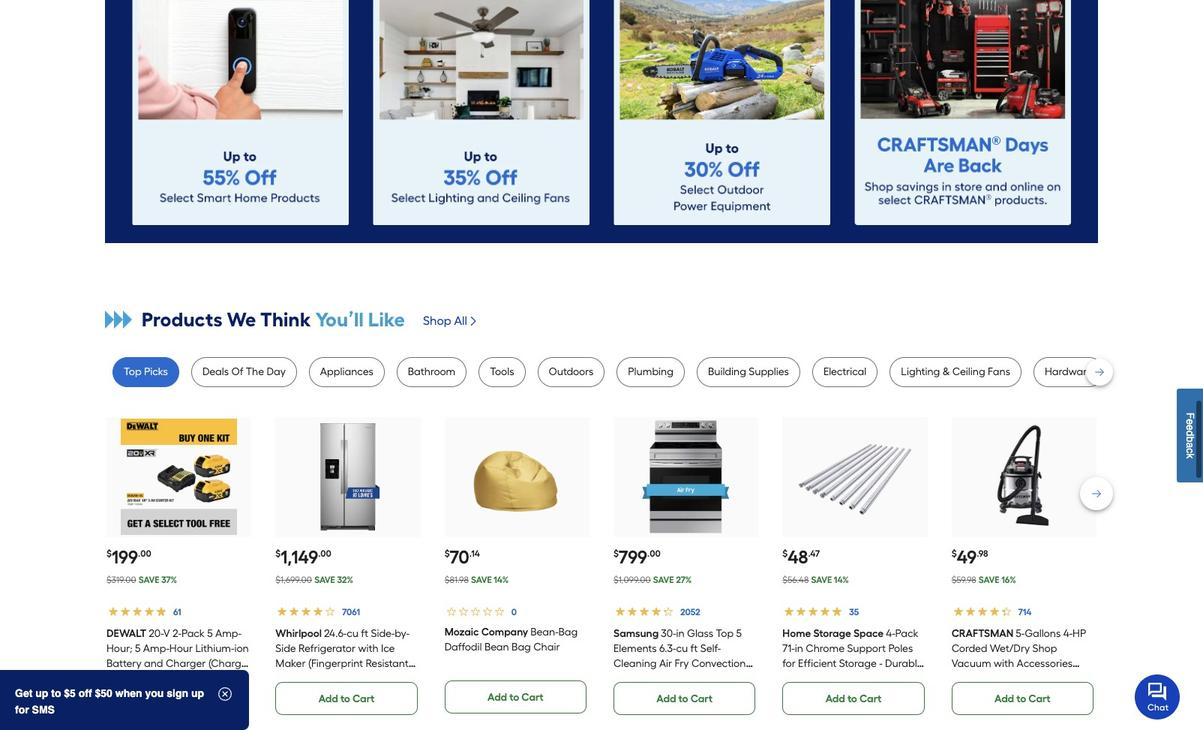 Task type: describe. For each thing, give the bounding box(es) containing it.
bean
[[485, 641, 509, 654]]

$ for 199
[[107, 549, 112, 559]]

dewalt 20-v 2-pack 5 amp-hour; 5 amp-hour lithium-ion battery and charger (charger included) image
[[121, 419, 237, 535]]

vacuum
[[952, 657, 992, 670]]

charger
[[166, 657, 206, 670]]

$ for 70
[[445, 549, 450, 559]]

$319.00
[[107, 575, 136, 585]]

company
[[482, 626, 529, 639]]

electric
[[614, 687, 648, 700]]

steel) inside 30-in glass top 5 elements 6.3-cu ft self- cleaning air fry convection oven freestanding smart electric range (fingerprint resistant stainless steel)
[[703, 702, 730, 715]]

corded
[[952, 642, 988, 655]]

of
[[231, 365, 244, 378]]

4-pack 71-in chrome support poles for efficient storage - durable steel construction
[[783, 627, 924, 685]]

cu inside 24.6-cu ft side-by- side refrigerator with ice maker (fingerprint resistant stainless steel)
[[347, 627, 359, 640]]

shop all
[[423, 314, 468, 328]]

2 e from the top
[[1185, 425, 1197, 431]]

freestanding
[[642, 672, 704, 685]]

cart for 70
[[522, 691, 544, 704]]

storage inside "4-pack 71-in chrome support poles for efficient storage - durable steel construction"
[[840, 657, 877, 670]]

self-
[[701, 642, 721, 655]]

199
[[112, 546, 138, 568]]

$ for 1,149
[[276, 549, 281, 559]]

whirlpool
[[276, 627, 322, 640]]

6.3-
[[660, 642, 677, 655]]

save for 199
[[139, 575, 160, 585]]

chrome
[[806, 642, 845, 655]]

$ for 799
[[614, 549, 619, 559]]

0 horizontal spatial amp-
[[143, 642, 170, 655]]

hp
[[1073, 627, 1087, 640]]

1 e from the top
[[1185, 419, 1197, 425]]

14% for 70
[[494, 575, 509, 585]]

picks
[[144, 365, 168, 378]]

day
[[267, 365, 286, 378]]

chair
[[534, 641, 560, 654]]

support
[[848, 642, 886, 655]]

tools
[[490, 365, 515, 378]]

$50
[[95, 688, 113, 700]]

to for 199
[[172, 693, 181, 705]]

14% for 48
[[835, 575, 850, 585]]

convection
[[692, 657, 746, 670]]

5-gallons 4-hp corded wet/dry shop vacuum with accessories included
[[952, 627, 1087, 685]]

accessories
[[1018, 657, 1073, 670]]

add for 1,149
[[319, 693, 338, 705]]

home storage space 4-pack 71-in chrome support poles for efficient storage - durable steel construction image
[[798, 419, 914, 535]]

samsung 30-in glass top 5 elements 6.3-cu ft self-cleaning air fry convection oven freestanding smart electric range (fingerprint resistant stainless steel) image
[[628, 419, 745, 535]]

wet/dry
[[991, 642, 1031, 655]]

70
[[450, 546, 470, 568]]

24.6-
[[324, 627, 347, 640]]

add to cart for 199
[[150, 693, 206, 705]]

1 up from the left
[[35, 688, 48, 700]]

$ 70 .14
[[445, 546, 480, 568]]

up to 35 percent off select lighting and ceiling fans. image
[[373, 0, 590, 225]]

to for 799
[[679, 693, 689, 705]]

craftsman 5-gallons 4-hp corded wet/dry shop vacuum with accessories included image
[[967, 419, 1083, 535]]

add to cart for 48
[[826, 693, 882, 705]]

supplies
[[749, 365, 790, 378]]

cart for 48
[[860, 693, 882, 705]]

cart for 1,149
[[353, 693, 375, 705]]

0 horizontal spatial bag
[[512, 641, 531, 654]]

add to cart link for 48
[[783, 682, 925, 715]]

oven
[[614, 672, 640, 685]]

199 list item
[[107, 417, 252, 715]]

37%
[[161, 575, 177, 585]]

0 vertical spatial bag
[[559, 626, 578, 639]]

add to cart link for 49
[[952, 682, 1094, 715]]

add to cart link for 799
[[614, 682, 756, 715]]

24.6-cu ft side-by- side refrigerator with ice maker (fingerprint resistant stainless steel)
[[276, 627, 410, 685]]

to for 49
[[1017, 693, 1027, 705]]

$59.98 save 16%
[[952, 575, 1017, 585]]

durable
[[886, 657, 924, 670]]

16%
[[1002, 575, 1017, 585]]

b
[[1185, 436, 1197, 442]]

hour
[[169, 642, 193, 655]]

refrigerator
[[299, 642, 356, 655]]

add to cart for 49
[[995, 693, 1051, 705]]

add to cart for 799
[[657, 693, 713, 705]]

save for 49
[[979, 575, 1000, 585]]

hardware
[[1046, 365, 1093, 378]]

add to cart link for 70
[[445, 681, 587, 714]]

add for 70
[[488, 691, 508, 704]]

whirlpool 24.6-cu ft side-by-side refrigerator with ice maker (fingerprint resistant stainless steel) image
[[290, 419, 406, 535]]

bathroom
[[408, 365, 456, 378]]

-
[[880, 657, 883, 670]]

&
[[943, 365, 951, 378]]

0 vertical spatial amp-
[[215, 627, 242, 640]]

1,149 list item
[[276, 417, 421, 715]]

resistant inside 30-in glass top 5 elements 6.3-cu ft self- cleaning air fry convection oven freestanding smart electric range (fingerprint resistant stainless steel)
[[614, 702, 657, 715]]

48
[[788, 546, 809, 568]]

$56.48 save 14%
[[783, 575, 850, 585]]

$81.98 save 14%
[[445, 575, 509, 585]]

fans
[[989, 365, 1011, 378]]

$56.48
[[783, 575, 809, 585]]

cleaning
[[614, 657, 657, 670]]

to for 48
[[848, 693, 858, 705]]

appliances
[[320, 365, 374, 378]]

side
[[276, 642, 296, 655]]

battery
[[107, 657, 142, 670]]

save for 1,149
[[315, 575, 335, 585]]

pack inside '20-v 2-pack 5 amp- hour; 5 amp-hour lithium-ion battery and charger (charger included)'
[[182, 627, 205, 640]]

$1,099.00
[[614, 575, 651, 585]]

all
[[455, 314, 468, 328]]

$ 199 .00
[[107, 546, 151, 568]]

v
[[163, 627, 170, 640]]

top inside 30-in glass top 5 elements 6.3-cu ft self- cleaning air fry convection oven freestanding smart electric range (fingerprint resistant stainless steel)
[[716, 627, 734, 640]]

smart
[[707, 672, 736, 685]]

5 for 799
[[737, 627, 742, 640]]

add for 799
[[657, 693, 677, 705]]

get
[[15, 688, 33, 700]]

save for 48
[[812, 575, 833, 585]]

elements
[[614, 642, 657, 655]]

mozaic company
[[445, 626, 529, 639]]

deals
[[203, 365, 229, 378]]

30-
[[662, 627, 677, 640]]

f e e d b a c k button
[[1178, 389, 1204, 483]]

48 list item
[[783, 417, 928, 715]]

chat invite button image
[[1136, 674, 1181, 720]]

1,149
[[281, 546, 318, 568]]

when
[[115, 688, 142, 700]]

mozaic company bean-bag daffodil bean bag chair image
[[459, 419, 575, 535]]

cart for 799
[[691, 693, 713, 705]]

f e e d b a c k
[[1185, 413, 1197, 459]]

to for 70
[[510, 691, 520, 704]]

49
[[958, 546, 977, 568]]

included)
[[107, 672, 151, 685]]

20-
[[149, 627, 163, 640]]

32%
[[337, 575, 354, 585]]

ion
[[234, 642, 249, 655]]

.00 for 1,149
[[318, 549, 332, 559]]

electrical
[[824, 365, 867, 378]]



Task type: vqa. For each thing, say whether or not it's contained in the screenshot.
the top (Fingerprint
yes



Task type: locate. For each thing, give the bounding box(es) containing it.
shop inside 5-gallons 4-hp corded wet/dry shop vacuum with accessories included
[[1033, 642, 1058, 655]]

shop left 'all'
[[423, 314, 452, 328]]

in left glass
[[677, 627, 685, 640]]

add inside 48 list item
[[826, 693, 846, 705]]

1 horizontal spatial amp-
[[215, 627, 242, 640]]

cart down smart
[[691, 693, 713, 705]]

ice
[[381, 642, 395, 655]]

$ 48 .47
[[783, 546, 820, 568]]

add to cart link for 199
[[107, 682, 249, 715]]

49 list item
[[952, 417, 1097, 715]]

5
[[207, 627, 213, 640], [737, 627, 742, 640], [135, 642, 141, 655]]

5 up convection
[[737, 627, 742, 640]]

cart inside the 199 "list item"
[[184, 693, 206, 705]]

$ up "$1,699.00"
[[276, 549, 281, 559]]

cart
[[522, 691, 544, 704], [184, 693, 206, 705], [353, 693, 375, 705], [691, 693, 713, 705], [860, 693, 882, 705], [1029, 693, 1051, 705]]

add to cart link inside 48 list item
[[783, 682, 925, 715]]

ft left side- in the left bottom of the page
[[361, 627, 369, 640]]

5 up lithium-
[[207, 627, 213, 640]]

0 horizontal spatial 4-
[[887, 627, 896, 640]]

0 vertical spatial in
[[677, 627, 685, 640]]

add for 48
[[826, 693, 846, 705]]

0 vertical spatial (fingerprint
[[308, 657, 363, 670]]

$ up $56.48
[[783, 549, 788, 559]]

2 horizontal spatial .00
[[648, 549, 661, 559]]

2 pack from the left
[[896, 627, 919, 640]]

save left the 37%
[[139, 575, 160, 585]]

lighting & ceiling fans
[[902, 365, 1011, 378]]

for down get
[[15, 704, 29, 716]]

0 horizontal spatial shop
[[423, 314, 452, 328]]

0 vertical spatial resistant
[[366, 657, 409, 670]]

1 horizontal spatial shop
[[1033, 642, 1058, 655]]

the
[[246, 365, 264, 378]]

to down the freestanding
[[679, 693, 689, 705]]

storage down support
[[840, 657, 877, 670]]

1 $ from the left
[[107, 549, 112, 559]]

save left 32% in the left of the page
[[315, 575, 335, 585]]

4- inside "4-pack 71-in chrome support poles for efficient storage - durable steel construction"
[[887, 627, 896, 640]]

1 vertical spatial bag
[[512, 641, 531, 654]]

e up b
[[1185, 425, 1197, 431]]

0 horizontal spatial for
[[15, 704, 29, 716]]

add to cart down construction on the right bottom
[[826, 693, 882, 705]]

1 vertical spatial with
[[995, 657, 1015, 670]]

add to cart for 1,149
[[319, 693, 375, 705]]

1 horizontal spatial up
[[191, 688, 204, 700]]

0 horizontal spatial 5
[[135, 642, 141, 655]]

save for 70
[[471, 575, 492, 585]]

range
[[651, 687, 682, 700]]

4- up poles on the right of page
[[887, 627, 896, 640]]

1 vertical spatial cu
[[677, 642, 688, 655]]

home
[[783, 627, 812, 640]]

pack up hour
[[182, 627, 205, 640]]

cart inside 49 list item
[[1029, 693, 1051, 705]]

steel) inside 24.6-cu ft side-by- side refrigerator with ice maker (fingerprint resistant stainless steel)
[[320, 672, 346, 685]]

2 14% from the left
[[835, 575, 850, 585]]

0 vertical spatial for
[[783, 657, 796, 670]]

to left $5
[[51, 688, 61, 700]]

mozaic
[[445, 626, 479, 639]]

bag down company
[[512, 641, 531, 654]]

add to cart inside 1,149 "list item"
[[319, 693, 375, 705]]

1 vertical spatial for
[[15, 704, 29, 716]]

shop all link
[[423, 306, 480, 336]]

1 horizontal spatial (fingerprint
[[685, 687, 740, 700]]

0 vertical spatial top
[[124, 365, 142, 378]]

cart inside 48 list item
[[860, 693, 882, 705]]

1 vertical spatial steel)
[[703, 702, 730, 715]]

cart inside 1,149 "list item"
[[353, 693, 375, 705]]

add for 199
[[150, 693, 169, 705]]

add inside 49 list item
[[995, 693, 1015, 705]]

add down 24.6-cu ft side-by- side refrigerator with ice maker (fingerprint resistant stainless steel)
[[319, 693, 338, 705]]

steel)
[[320, 672, 346, 685], [703, 702, 730, 715]]

.00 up $1,699.00 save 32%
[[318, 549, 332, 559]]

with left ice
[[358, 642, 379, 655]]

save inside 70 list item
[[471, 575, 492, 585]]

cart down 24.6-cu ft side-by- side refrigerator with ice maker (fingerprint resistant stainless steel)
[[353, 693, 375, 705]]

cart inside 799 "list item"
[[691, 693, 713, 705]]

save inside 48 list item
[[812, 575, 833, 585]]

14% right $56.48
[[835, 575, 850, 585]]

$ left .14
[[445, 549, 450, 559]]

1 14% from the left
[[494, 575, 509, 585]]

add to cart inside 48 list item
[[826, 693, 882, 705]]

1 horizontal spatial top
[[716, 627, 734, 640]]

1 horizontal spatial pack
[[896, 627, 919, 640]]

0 horizontal spatial steel)
[[320, 672, 346, 685]]

home storage space
[[783, 627, 884, 640]]

2-
[[173, 627, 182, 640]]

1 4- from the left
[[887, 627, 896, 640]]

(fingerprint down smart
[[685, 687, 740, 700]]

4- right gallons
[[1064, 627, 1073, 640]]

to down 24.6-cu ft side-by- side refrigerator with ice maker (fingerprint resistant stainless steel)
[[341, 693, 350, 705]]

in inside "4-pack 71-in chrome support poles for efficient storage - durable steel construction"
[[795, 642, 804, 655]]

14% inside 48 list item
[[835, 575, 850, 585]]

pack inside "4-pack 71-in chrome support poles for efficient storage - durable steel construction"
[[896, 627, 919, 640]]

cu up fry
[[677, 642, 688, 655]]

$ up $319.00
[[107, 549, 112, 559]]

ft
[[361, 627, 369, 640], [691, 642, 698, 655]]

add down construction on the right bottom
[[826, 693, 846, 705]]

ft inside 30-in glass top 5 elements 6.3-cu ft self- cleaning air fry convection oven freestanding smart electric range (fingerprint resistant stainless steel)
[[691, 642, 698, 655]]

0 vertical spatial storage
[[814, 627, 852, 640]]

up to 55 percent off select smart home products. image
[[132, 0, 349, 225]]

add right when at the left of the page
[[150, 693, 169, 705]]

1 horizontal spatial 14%
[[835, 575, 850, 585]]

1 vertical spatial shop
[[1033, 642, 1058, 655]]

building
[[709, 365, 747, 378]]

off
[[79, 688, 92, 700]]

cart down chair
[[522, 691, 544, 704]]

2 save from the left
[[315, 575, 335, 585]]

0 vertical spatial ft
[[361, 627, 369, 640]]

0 horizontal spatial up
[[35, 688, 48, 700]]

chevron right image
[[468, 315, 480, 327]]

add to cart inside 799 "list item"
[[657, 693, 713, 705]]

4-
[[887, 627, 896, 640], [1064, 627, 1073, 640]]

5 $ from the left
[[783, 549, 788, 559]]

save inside 1,149 "list item"
[[315, 575, 335, 585]]

0 vertical spatial steel)
[[320, 672, 346, 685]]

799 list item
[[614, 417, 759, 715]]

cart down accessories
[[1029, 693, 1051, 705]]

steel) down smart
[[703, 702, 730, 715]]

dewalt
[[107, 627, 147, 640]]

14% right $81.98
[[494, 575, 509, 585]]

2 up from the left
[[191, 688, 204, 700]]

to for 1,149
[[341, 693, 350, 705]]

$ inside the $ 199 .00
[[107, 549, 112, 559]]

1 vertical spatial storage
[[840, 657, 877, 670]]

to inside 48 list item
[[848, 693, 858, 705]]

stainless down maker
[[276, 672, 317, 685]]

add down 5-gallons 4-hp corded wet/dry shop vacuum with accessories included
[[995, 693, 1015, 705]]

0 horizontal spatial stainless
[[276, 672, 317, 685]]

1 pack from the left
[[182, 627, 205, 640]]

1 vertical spatial resistant
[[614, 702, 657, 715]]

30-in glass top 5 elements 6.3-cu ft self- cleaning air fry convection oven freestanding smart electric range (fingerprint resistant stainless steel)
[[614, 627, 746, 715]]

0 vertical spatial cu
[[347, 627, 359, 640]]

add to cart link inside 1,149 "list item"
[[276, 682, 418, 715]]

0 horizontal spatial .00
[[138, 549, 151, 559]]

5 right hour;
[[135, 642, 141, 655]]

0 vertical spatial stainless
[[276, 672, 317, 685]]

stainless inside 24.6-cu ft side-by- side refrigerator with ice maker (fingerprint resistant stainless steel)
[[276, 672, 317, 685]]

cart down charger
[[184, 693, 206, 705]]

1 horizontal spatial for
[[783, 657, 796, 670]]

3 $ from the left
[[445, 549, 450, 559]]

(charger
[[208, 657, 251, 670]]

for inside "4-pack 71-in chrome support poles for efficient storage - durable steel construction"
[[783, 657, 796, 670]]

bean-bag daffodil bean bag chair
[[445, 626, 578, 654]]

1 vertical spatial amp-
[[143, 642, 170, 655]]

to down accessories
[[1017, 693, 1027, 705]]

1 vertical spatial stainless
[[659, 702, 701, 715]]

save for 799
[[654, 575, 674, 585]]

$ for 48
[[783, 549, 788, 559]]

resistant down electric
[[614, 702, 657, 715]]

add to cart link inside 799 "list item"
[[614, 682, 756, 715]]

save left 27%
[[654, 575, 674, 585]]

2 .00 from the left
[[318, 549, 332, 559]]

save right $81.98
[[471, 575, 492, 585]]

1 horizontal spatial .00
[[318, 549, 332, 559]]

.00 for 199
[[138, 549, 151, 559]]

add inside the 199 "list item"
[[150, 693, 169, 705]]

6 save from the left
[[979, 575, 1000, 585]]

799
[[619, 546, 648, 568]]

(fingerprint inside 24.6-cu ft side-by- side refrigerator with ice maker (fingerprint resistant stainless steel)
[[308, 657, 363, 670]]

a
[[1185, 442, 1197, 448]]

e
[[1185, 419, 1197, 425], [1185, 425, 1197, 431]]

1 horizontal spatial 4-
[[1064, 627, 1073, 640]]

$319.00 save 37%
[[107, 575, 177, 585]]

included
[[952, 672, 993, 685]]

4- inside 5-gallons 4-hp corded wet/dry shop vacuum with accessories included
[[1064, 627, 1073, 640]]

.00 for 799
[[648, 549, 661, 559]]

add to cart inside 70 list item
[[488, 691, 544, 704]]

air
[[660, 657, 673, 670]]

1 horizontal spatial bag
[[559, 626, 578, 639]]

efficient
[[799, 657, 837, 670]]

.00 up $319.00 save 37%
[[138, 549, 151, 559]]

ceiling
[[953, 365, 986, 378]]

5 save from the left
[[812, 575, 833, 585]]

add to cart link down refrigerator
[[276, 682, 418, 715]]

bag up chair
[[559, 626, 578, 639]]

71-
[[783, 642, 795, 655]]

sms
[[32, 704, 55, 716]]

pack up poles on the right of page
[[896, 627, 919, 640]]

(fingerprint inside 30-in glass top 5 elements 6.3-cu ft self- cleaning air fry convection oven freestanding smart electric range (fingerprint resistant stainless steel)
[[685, 687, 740, 700]]

1 horizontal spatial with
[[995, 657, 1015, 670]]

stainless down range
[[659, 702, 701, 715]]

ft inside 24.6-cu ft side-by- side refrigerator with ice maker (fingerprint resistant stainless steel)
[[361, 627, 369, 640]]

.47
[[809, 549, 820, 559]]

cart for 199
[[184, 693, 206, 705]]

you
[[145, 688, 164, 700]]

$ up "$59.98"
[[952, 549, 958, 559]]

k
[[1185, 453, 1197, 459]]

resistant down ice
[[366, 657, 409, 670]]

for
[[783, 657, 796, 670], [15, 704, 29, 716]]

.00 inside '$ 799 .00'
[[648, 549, 661, 559]]

to inside 70 list item
[[510, 691, 520, 704]]

add to cart link for 1,149
[[276, 682, 418, 715]]

to inside 49 list item
[[1017, 693, 1027, 705]]

1 vertical spatial (fingerprint
[[685, 687, 740, 700]]

$ inside $ 49 .98
[[952, 549, 958, 559]]

2 $ from the left
[[276, 549, 281, 559]]

save right $56.48
[[812, 575, 833, 585]]

add to cart link down -
[[783, 682, 925, 715]]

up to 30 percent off select outdoor power equipment. image
[[614, 0, 831, 225]]

top picks
[[124, 365, 168, 378]]

0 horizontal spatial resistant
[[366, 657, 409, 670]]

craftsman
[[952, 627, 1014, 640]]

with
[[358, 642, 379, 655], [995, 657, 1015, 670]]

hour;
[[107, 642, 133, 655]]

1 horizontal spatial in
[[795, 642, 804, 655]]

add inside 1,149 "list item"
[[319, 693, 338, 705]]

to down construction on the right bottom
[[848, 693, 858, 705]]

gallons
[[1025, 627, 1062, 640]]

1 horizontal spatial steel)
[[703, 702, 730, 715]]

0 vertical spatial shop
[[423, 314, 452, 328]]

$ 799 .00
[[614, 546, 661, 568]]

1 horizontal spatial stainless
[[659, 702, 701, 715]]

bag
[[559, 626, 578, 639], [512, 641, 531, 654]]

cu up refrigerator
[[347, 627, 359, 640]]

add to cart down the freestanding
[[657, 693, 713, 705]]

2 horizontal spatial 5
[[737, 627, 742, 640]]

up
[[35, 688, 48, 700], [191, 688, 204, 700]]

add inside 799 "list item"
[[657, 693, 677, 705]]

resistant inside 24.6-cu ft side-by- side refrigerator with ice maker (fingerprint resistant stainless steel)
[[366, 657, 409, 670]]

0 horizontal spatial ft
[[361, 627, 369, 640]]

4 $ from the left
[[614, 549, 619, 559]]

add to cart link down charger
[[107, 682, 249, 715]]

building supplies
[[709, 365, 790, 378]]

with inside 24.6-cu ft side-by- side refrigerator with ice maker (fingerprint resistant stainless steel)
[[358, 642, 379, 655]]

add to cart link inside 70 list item
[[445, 681, 587, 714]]

amp- down the 20-
[[143, 642, 170, 655]]

1 horizontal spatial ft
[[691, 642, 698, 655]]

shop up accessories
[[1033, 642, 1058, 655]]

fry
[[675, 657, 689, 670]]

add to cart link down fry
[[614, 682, 756, 715]]

1 horizontal spatial 5
[[207, 627, 213, 640]]

1 horizontal spatial cu
[[677, 642, 688, 655]]

$1,699.00 save 32%
[[276, 575, 354, 585]]

to inside 1,149 "list item"
[[341, 693, 350, 705]]

top up "self-"
[[716, 627, 734, 640]]

cart inside 70 list item
[[522, 691, 544, 704]]

add to cart link down bean
[[445, 681, 587, 714]]

3 save from the left
[[471, 575, 492, 585]]

to right you
[[172, 693, 181, 705]]

deals of the day
[[203, 365, 286, 378]]

6 $ from the left
[[952, 549, 958, 559]]

add to cart down accessories
[[995, 693, 1051, 705]]

0 horizontal spatial cu
[[347, 627, 359, 640]]

stainless
[[276, 672, 317, 685], [659, 702, 701, 715]]

.00 up $1,099.00 save 27%
[[648, 549, 661, 559]]

add to cart down charger
[[150, 693, 206, 705]]

storage up chrome
[[814, 627, 852, 640]]

lithium-
[[195, 642, 235, 655]]

add down the freestanding
[[657, 693, 677, 705]]

add to cart for 70
[[488, 691, 544, 704]]

3 .00 from the left
[[648, 549, 661, 559]]

1 vertical spatial ft
[[691, 642, 698, 655]]

1 .00 from the left
[[138, 549, 151, 559]]

to inside the 199 "list item"
[[172, 693, 181, 705]]

$
[[107, 549, 112, 559], [276, 549, 281, 559], [445, 549, 450, 559], [614, 549, 619, 559], [783, 549, 788, 559], [952, 549, 958, 559]]

save inside 799 "list item"
[[654, 575, 674, 585]]

e up d
[[1185, 419, 1197, 425]]

$ inside '$ 48 .47'
[[783, 549, 788, 559]]

glass
[[688, 627, 714, 640]]

1 save from the left
[[139, 575, 160, 585]]

in down home
[[795, 642, 804, 655]]

$ inside '$ 799 .00'
[[614, 549, 619, 559]]

.00 inside the $ 199 .00
[[138, 549, 151, 559]]

ft down glass
[[691, 642, 698, 655]]

$ up the $1,099.00
[[614, 549, 619, 559]]

0 horizontal spatial 14%
[[494, 575, 509, 585]]

add to cart inside the 199 "list item"
[[150, 693, 206, 705]]

cart for 49
[[1029, 693, 1051, 705]]

top
[[124, 365, 142, 378], [716, 627, 734, 640]]

to inside 799 "list item"
[[679, 693, 689, 705]]

cart down -
[[860, 693, 882, 705]]

0 horizontal spatial (fingerprint
[[308, 657, 363, 670]]

70 list item
[[445, 417, 590, 714]]

0 vertical spatial with
[[358, 642, 379, 655]]

5 inside 30-in glass top 5 elements 6.3-cu ft self- cleaning air fry convection oven freestanding smart electric range (fingerprint resistant stainless steel)
[[737, 627, 742, 640]]

poles
[[889, 642, 914, 655]]

$ inside $ 1,149 .00
[[276, 549, 281, 559]]

$ inside $ 70 .14
[[445, 549, 450, 559]]

.00 inside $ 1,149 .00
[[318, 549, 332, 559]]

0 horizontal spatial top
[[124, 365, 142, 378]]

$5
[[64, 688, 76, 700]]

outdoors
[[549, 365, 594, 378]]

to inside get up to $5 off $50 when you sign up for sms
[[51, 688, 61, 700]]

plumbing
[[628, 365, 674, 378]]

add to cart link inside 49 list item
[[952, 682, 1094, 715]]

add down bean
[[488, 691, 508, 704]]

side-
[[371, 627, 395, 640]]

for down 71-
[[783, 657, 796, 670]]

add to cart down bean
[[488, 691, 544, 704]]

0 horizontal spatial pack
[[182, 627, 205, 640]]

cu inside 30-in glass top 5 elements 6.3-cu ft self- cleaning air fry convection oven freestanding smart electric range (fingerprint resistant stainless steel)
[[677, 642, 688, 655]]

get up to $5 off $50 when you sign up for sms
[[15, 688, 204, 716]]

amp- up ion
[[215, 627, 242, 640]]

0 horizontal spatial in
[[677, 627, 685, 640]]

bean-
[[531, 626, 559, 639]]

14% inside 70 list item
[[494, 575, 509, 585]]

save inside 49 list item
[[979, 575, 1000, 585]]

save
[[139, 575, 160, 585], [315, 575, 335, 585], [471, 575, 492, 585], [654, 575, 674, 585], [812, 575, 833, 585], [979, 575, 1000, 585]]

craftsman days are back. shop savings in store and online on select craftsman products. image
[[855, 0, 1072, 225]]

to down the bean-bag daffodil bean bag chair
[[510, 691, 520, 704]]

add to cart down 24.6-cu ft side-by- side refrigerator with ice maker (fingerprint resistant stainless steel)
[[319, 693, 375, 705]]

add to cart inside 49 list item
[[995, 693, 1051, 705]]

up up sms
[[35, 688, 48, 700]]

daffodil
[[445, 641, 482, 654]]

stainless inside 30-in glass top 5 elements 6.3-cu ft self- cleaning air fry convection oven freestanding smart electric range (fingerprint resistant stainless steel)
[[659, 702, 701, 715]]

top left "picks"
[[124, 365, 142, 378]]

with down wet/dry
[[995, 657, 1015, 670]]

up right sign
[[191, 688, 204, 700]]

steel) down refrigerator
[[320, 672, 346, 685]]

add to cart link inside the 199 "list item"
[[107, 682, 249, 715]]

0 horizontal spatial with
[[358, 642, 379, 655]]

.14
[[470, 549, 480, 559]]

add inside 70 list item
[[488, 691, 508, 704]]

1 vertical spatial top
[[716, 627, 734, 640]]

2 4- from the left
[[1064, 627, 1073, 640]]

for inside get up to $5 off $50 when you sign up for sms
[[15, 704, 29, 716]]

(fingerprint down refrigerator
[[308, 657, 363, 670]]

$ 1,149 .00
[[276, 546, 332, 568]]

1 vertical spatial in
[[795, 642, 804, 655]]

by-
[[395, 627, 410, 640]]

with inside 5-gallons 4-hp corded wet/dry shop vacuum with accessories included
[[995, 657, 1015, 670]]

save left '16%'
[[979, 575, 1000, 585]]

$ for 49
[[952, 549, 958, 559]]

4 save from the left
[[654, 575, 674, 585]]

save inside the 199 "list item"
[[139, 575, 160, 585]]

1 horizontal spatial resistant
[[614, 702, 657, 715]]

5 for 199
[[207, 627, 213, 640]]

add for 49
[[995, 693, 1015, 705]]

add to cart link down accessories
[[952, 682, 1094, 715]]

in inside 30-in glass top 5 elements 6.3-cu ft self- cleaning air fry convection oven freestanding smart electric range (fingerprint resistant stainless steel)
[[677, 627, 685, 640]]



